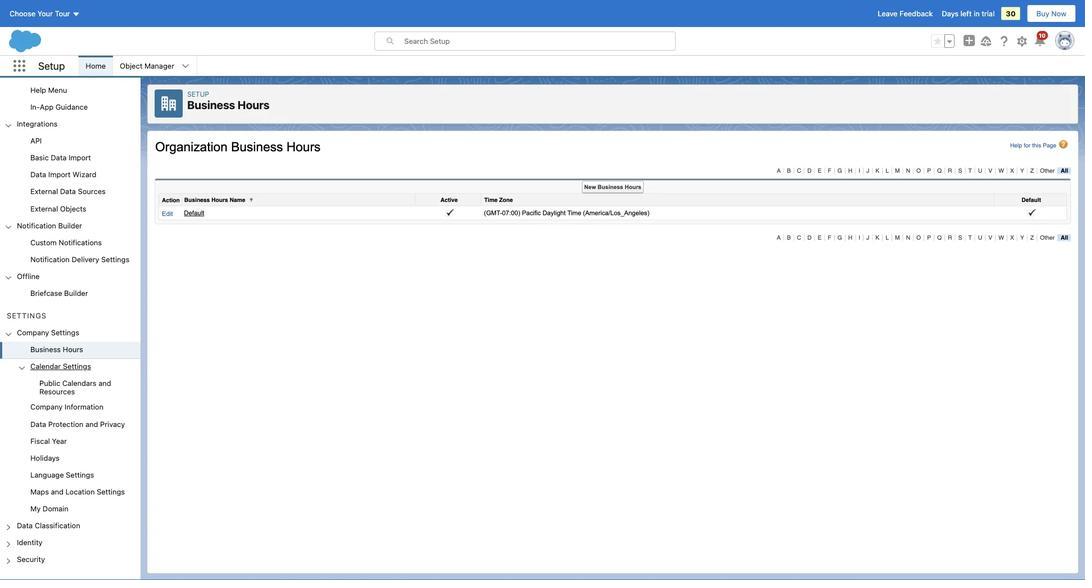 Task type: describe. For each thing, give the bounding box(es) containing it.
1 vertical spatial import
[[48, 171, 71, 179]]

buy now button
[[1028, 5, 1077, 23]]

external data sources link
[[30, 187, 106, 198]]

briefcase builder
[[30, 289, 88, 297]]

public
[[39, 379, 60, 388]]

fiscal year
[[30, 437, 67, 445]]

my domain
[[30, 504, 69, 513]]

Search Setup text field
[[404, 32, 676, 50]]

choose your tour
[[10, 9, 70, 18]]

and for protection
[[85, 420, 98, 428]]

in-app guidance link
[[30, 103, 88, 113]]

external for external data sources
[[30, 187, 58, 196]]

0 vertical spatial import
[[69, 154, 91, 162]]

objects
[[60, 204, 86, 213]]

language settings link
[[30, 471, 94, 481]]

builder for notification builder
[[58, 221, 82, 230]]

delivery
[[72, 255, 99, 264]]

notification for notification builder
[[17, 221, 56, 230]]

home
[[86, 62, 106, 70]]

offline
[[17, 272, 40, 280]]

in
[[974, 9, 980, 18]]

language
[[30, 471, 64, 479]]

company information
[[30, 403, 103, 411]]

setup tree tree
[[0, 0, 141, 580]]

10
[[1040, 32, 1046, 39]]

trial
[[982, 9, 995, 18]]

data import wizard link
[[30, 171, 96, 181]]

now
[[1052, 9, 1067, 18]]

in-app guidance
[[30, 103, 88, 111]]

settings right location
[[97, 488, 125, 496]]

business hours tree item
[[0, 342, 141, 359]]

protection
[[48, 420, 83, 428]]

hours inside setup business hours
[[238, 98, 270, 111]]

wizard
[[73, 171, 96, 179]]

settings up location
[[66, 471, 94, 479]]

language settings
[[30, 471, 94, 479]]

your
[[38, 9, 53, 18]]

holidays link
[[30, 454, 60, 464]]

calendar settings link
[[30, 362, 91, 373]]

privacy
[[100, 420, 125, 428]]

basic
[[30, 154, 49, 162]]

notification delivery settings link
[[30, 255, 130, 265]]

30
[[1007, 9, 1016, 18]]

days
[[942, 9, 959, 18]]

10 button
[[1034, 31, 1049, 48]]

notification for notification delivery settings
[[30, 255, 70, 264]]

basic data import link
[[30, 154, 91, 164]]

data import wizard
[[30, 171, 96, 179]]

maps and location settings
[[30, 488, 125, 496]]

location
[[66, 488, 95, 496]]

data protection and privacy
[[30, 420, 125, 428]]

hours inside tree item
[[63, 345, 83, 354]]

setup business hours
[[187, 90, 270, 111]]

data classification
[[17, 521, 80, 530]]

settings up company settings
[[7, 312, 47, 320]]

data protection and privacy link
[[30, 420, 125, 430]]

notification builder tree item
[[0, 218, 141, 269]]

my
[[30, 504, 41, 513]]

leave
[[878, 9, 898, 18]]

basic data import
[[30, 154, 91, 162]]

settings inside 'link'
[[101, 255, 130, 264]]

center
[[65, 69, 88, 77]]

business hours
[[30, 345, 83, 354]]

home link
[[79, 56, 113, 76]]

business inside setup business hours
[[187, 98, 235, 111]]



Task type: vqa. For each thing, say whether or not it's contained in the screenshot.
AM related to Vice President
no



Task type: locate. For each thing, give the bounding box(es) containing it.
in-
[[30, 103, 40, 111]]

api link
[[30, 137, 42, 147]]

calendar
[[30, 362, 61, 371]]

feedback
[[900, 9, 933, 18]]

data inside company settings tree item
[[30, 420, 46, 428]]

my domain link
[[30, 504, 69, 515]]

1 vertical spatial company
[[30, 403, 63, 411]]

and inside public calendars and resources
[[99, 379, 111, 388]]

choose your tour button
[[9, 5, 81, 23]]

maps and location settings link
[[30, 488, 125, 498]]

external data sources
[[30, 187, 106, 196]]

1 vertical spatial business
[[30, 345, 61, 354]]

1 vertical spatial external
[[30, 204, 58, 213]]

and right "calendars"
[[99, 379, 111, 388]]

0 vertical spatial external
[[30, 187, 58, 196]]

group
[[932, 34, 955, 48], [0, 49, 141, 116], [0, 133, 141, 218], [0, 235, 141, 269], [0, 342, 141, 518]]

1 vertical spatial and
[[85, 420, 98, 428]]

group containing custom notifications
[[0, 235, 141, 269]]

company up business hours
[[17, 329, 49, 337]]

buy
[[1037, 9, 1050, 18]]

2 external from the top
[[30, 204, 58, 213]]

fiscal
[[30, 437, 50, 445]]

business inside tree item
[[30, 345, 61, 354]]

hours
[[238, 98, 270, 111], [63, 345, 83, 354]]

domain
[[43, 504, 69, 513]]

guidance
[[30, 69, 63, 77], [56, 103, 88, 111]]

help menu
[[30, 86, 67, 94]]

data down data import wizard link
[[60, 187, 76, 196]]

notifications
[[59, 238, 102, 247]]

group containing business hours
[[0, 342, 141, 518]]

0 vertical spatial notification
[[17, 221, 56, 230]]

2 vertical spatial and
[[51, 488, 64, 496]]

group containing api
[[0, 133, 141, 218]]

settings up business hours tree item
[[51, 329, 79, 337]]

sources
[[78, 187, 106, 196]]

0 vertical spatial company
[[17, 329, 49, 337]]

offline tree item
[[0, 269, 141, 303]]

1 horizontal spatial setup
[[187, 90, 209, 98]]

help
[[30, 86, 46, 94]]

identity
[[17, 538, 43, 547]]

and for calendars
[[99, 379, 111, 388]]

setup for setup
[[38, 60, 65, 72]]

notification builder link
[[17, 221, 82, 231]]

days left in trial
[[942, 9, 995, 18]]

0 vertical spatial setup
[[38, 60, 65, 72]]

custom notifications link
[[30, 238, 102, 248]]

import
[[69, 154, 91, 162], [48, 171, 71, 179]]

builder down the objects
[[58, 221, 82, 230]]

guidance down menu
[[56, 103, 88, 111]]

company information link
[[30, 403, 103, 413]]

manager
[[145, 62, 174, 70]]

maps
[[30, 488, 49, 496]]

guidance up help menu in the top left of the page
[[30, 69, 63, 77]]

help menu link
[[30, 86, 67, 96]]

company
[[17, 329, 49, 337], [30, 403, 63, 411]]

2 horizontal spatial and
[[99, 379, 111, 388]]

builder right the briefcase
[[64, 289, 88, 297]]

left
[[961, 9, 972, 18]]

information
[[65, 403, 103, 411]]

integrations
[[17, 120, 58, 128]]

1 vertical spatial notification
[[30, 255, 70, 264]]

notification
[[17, 221, 56, 230], [30, 255, 70, 264]]

company for company information
[[30, 403, 63, 411]]

settings up "calendars"
[[63, 362, 91, 371]]

tour
[[55, 9, 70, 18]]

1 horizontal spatial hours
[[238, 98, 270, 111]]

0 vertical spatial business
[[187, 98, 235, 111]]

security link
[[17, 555, 45, 565]]

setup link
[[187, 90, 209, 98]]

app
[[40, 103, 54, 111]]

calendar settings
[[30, 362, 91, 371]]

data for import
[[30, 171, 46, 179]]

integrations tree item
[[0, 116, 141, 218]]

notification builder
[[17, 221, 82, 230]]

guidance center link
[[30, 69, 88, 79]]

settings inside tree item
[[63, 362, 91, 371]]

notification inside notification delivery settings 'link'
[[30, 255, 70, 264]]

guidance center
[[30, 69, 88, 77]]

external
[[30, 187, 58, 196], [30, 204, 58, 213]]

group for notification builder
[[0, 235, 141, 269]]

resources
[[39, 388, 75, 396]]

0 vertical spatial builder
[[58, 221, 82, 230]]

integrations link
[[17, 120, 58, 130]]

data
[[51, 154, 67, 162], [30, 171, 46, 179], [60, 187, 76, 196], [30, 420, 46, 428], [17, 521, 33, 530]]

external up "external objects"
[[30, 187, 58, 196]]

settings right 'delivery'
[[101, 255, 130, 264]]

identity link
[[17, 538, 43, 548]]

builder inside briefcase builder link
[[64, 289, 88, 297]]

briefcase
[[30, 289, 62, 297]]

api
[[30, 137, 42, 145]]

notification up custom at the left of the page
[[17, 221, 56, 230]]

notification delivery settings
[[30, 255, 130, 264]]

business down company settings link
[[30, 345, 61, 354]]

1 external from the top
[[30, 187, 58, 196]]

calendar settings tree item
[[0, 359, 141, 400]]

import up wizard
[[69, 154, 91, 162]]

0 horizontal spatial and
[[51, 488, 64, 496]]

1 vertical spatial guidance
[[56, 103, 88, 111]]

leave feedback
[[878, 9, 933, 18]]

business
[[187, 98, 235, 111], [30, 345, 61, 354]]

builder inside the notification builder link
[[58, 221, 82, 230]]

setup for setup business hours
[[187, 90, 209, 98]]

security
[[17, 555, 45, 564]]

1 vertical spatial builder
[[64, 289, 88, 297]]

data down basic
[[30, 171, 46, 179]]

business hours link
[[30, 345, 83, 356]]

data up data import wizard
[[51, 154, 67, 162]]

public calendars and resources
[[39, 379, 111, 396]]

buy now
[[1037, 9, 1067, 18]]

custom notifications
[[30, 238, 102, 247]]

import down basic data import link
[[48, 171, 71, 179]]

data classification link
[[17, 521, 80, 532]]

choose
[[10, 9, 35, 18]]

data up fiscal
[[30, 420, 46, 428]]

0 horizontal spatial setup
[[38, 60, 65, 72]]

1 vertical spatial setup
[[187, 90, 209, 98]]

data for protection
[[30, 420, 46, 428]]

classification
[[35, 521, 80, 530]]

calendars
[[62, 379, 97, 388]]

external for external objects
[[30, 204, 58, 213]]

1 horizontal spatial business
[[187, 98, 235, 111]]

setup inside setup business hours
[[187, 90, 209, 98]]

object manager
[[120, 62, 174, 70]]

0 vertical spatial guidance
[[30, 69, 63, 77]]

group for integrations
[[0, 133, 141, 218]]

holidays
[[30, 454, 60, 462]]

company inside 'link'
[[30, 403, 63, 411]]

0 vertical spatial hours
[[238, 98, 270, 111]]

notification down custom at the left of the page
[[30, 255, 70, 264]]

leave feedback link
[[878, 9, 933, 18]]

0 horizontal spatial business
[[30, 345, 61, 354]]

custom
[[30, 238, 57, 247]]

data up 'identity'
[[17, 521, 33, 530]]

group containing guidance center
[[0, 49, 141, 116]]

business down setup link
[[187, 98, 235, 111]]

public calendars and resources link
[[39, 379, 141, 396]]

object manager link
[[113, 56, 181, 76]]

external objects link
[[30, 204, 86, 215]]

1 vertical spatial hours
[[63, 345, 83, 354]]

company settings link
[[17, 329, 79, 339]]

builder for briefcase builder
[[64, 289, 88, 297]]

group for company settings
[[0, 342, 141, 518]]

menu
[[48, 86, 67, 94]]

0 vertical spatial and
[[99, 379, 111, 388]]

builder
[[58, 221, 82, 230], [64, 289, 88, 297]]

and down language settings link
[[51, 488, 64, 496]]

1 horizontal spatial and
[[85, 420, 98, 428]]

briefcase builder link
[[30, 289, 88, 299]]

company for company settings
[[17, 329, 49, 337]]

external objects
[[30, 204, 86, 213]]

year
[[52, 437, 67, 445]]

company settings
[[17, 329, 79, 337]]

0 horizontal spatial hours
[[63, 345, 83, 354]]

company settings tree item
[[0, 325, 141, 518]]

fiscal year link
[[30, 437, 67, 447]]

company down resources
[[30, 403, 63, 411]]

external up the notification builder at the left
[[30, 204, 58, 213]]

object
[[120, 62, 143, 70]]

and down information
[[85, 420, 98, 428]]

data for classification
[[17, 521, 33, 530]]



